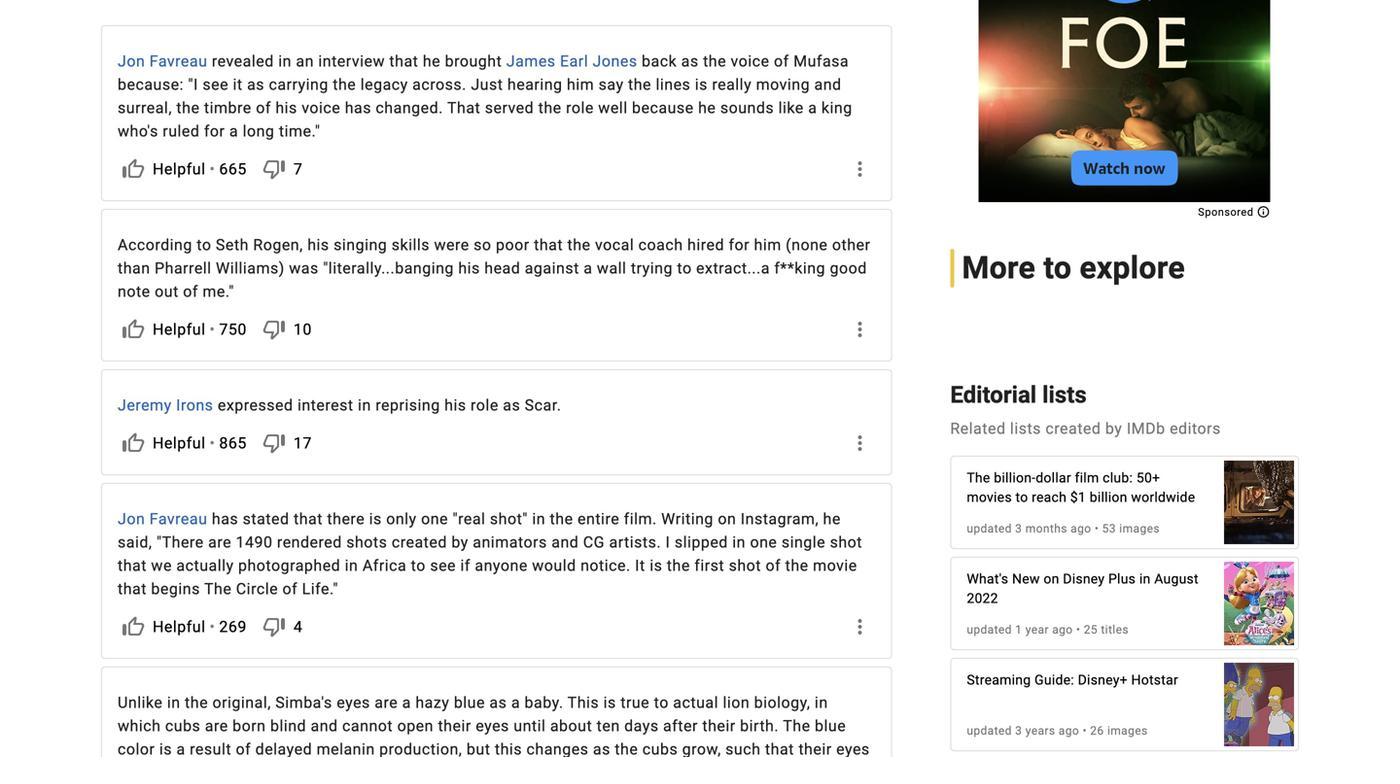 Task type: vqa. For each thing, say whether or not it's contained in the screenshot.
Film
yes



Task type: locate. For each thing, give the bounding box(es) containing it.
voice up 'really'
[[731, 52, 770, 70]]

skills
[[392, 236, 430, 254]]

1 vertical spatial 3
[[1016, 724, 1023, 738]]

for inside the back as the voice of mufasa because: "i see it as carrying the legacy across. just hearing him say the lines is really moving and surreal, the timbre of his voice has changed. that served the role well because he sounds like a king who's ruled for a long time."
[[204, 122, 225, 141]]

in right interest
[[358, 396, 371, 415]]

of down born
[[236, 741, 251, 758]]

1 updated from the top
[[967, 522, 1012, 536]]

1 is helpful image from the top
[[122, 432, 145, 455]]

ago for on
[[1053, 623, 1073, 637]]

the down biology, at the bottom of the page
[[783, 717, 811, 736]]

helpful for helpful • 865
[[153, 434, 206, 453]]

what's
[[967, 571, 1009, 587]]

reach
[[1032, 490, 1067, 506]]

him left (none
[[754, 236, 782, 254]]

0 vertical spatial is helpful image
[[122, 432, 145, 455]]

of down photographed
[[283, 580, 298, 599]]

jon favreau
[[118, 510, 208, 529]]

0 horizontal spatial for
[[204, 122, 225, 141]]

moving
[[756, 75, 810, 94]]

for up extract...a at the top
[[729, 236, 750, 254]]

1 vertical spatial jon
[[118, 510, 145, 529]]

is helpful image for helpful • 665
[[122, 158, 145, 181]]

according
[[118, 236, 192, 254]]

1 vertical spatial see
[[430, 557, 456, 575]]

2 vertical spatial is not helpful image
[[263, 432, 286, 455]]

1 share on social media image from the top
[[849, 318, 872, 341]]

helpful for helpful • 665
[[153, 160, 206, 178]]

0 horizontal spatial shot
[[729, 557, 762, 575]]

1 vertical spatial is not helpful image
[[263, 318, 286, 341]]

a right like
[[809, 99, 818, 117]]

2 jon from the top
[[118, 510, 145, 529]]

ago left 26
[[1059, 724, 1080, 738]]

disney
[[1064, 571, 1105, 587]]

open
[[397, 717, 434, 736]]

are
[[208, 534, 232, 552], [375, 694, 398, 713], [205, 717, 228, 736]]

1 jon from the top
[[118, 52, 145, 70]]

is not helpful image left the 17
[[263, 432, 286, 455]]

his
[[276, 99, 297, 117], [308, 236, 329, 254], [459, 259, 480, 278], [445, 396, 467, 415]]

updated 3 months ago • 53 images
[[967, 522, 1160, 536]]

shot"
[[490, 510, 528, 529]]

is helpful image left 'helpful • 269'
[[122, 616, 145, 639]]

is helpful image down jeremy
[[122, 432, 145, 455]]

0 vertical spatial jon
[[118, 52, 145, 70]]

0 vertical spatial shot
[[830, 534, 863, 552]]

0 horizontal spatial has
[[212, 510, 238, 529]]

grow,
[[683, 741, 722, 758]]

2 share on social media image from the top
[[849, 432, 872, 455]]

that inside according to seth rogen, his singing skills were so poor that the vocal coach hired for him (none other than pharrell williams) was "literally...banging his head against a wall trying to extract...a f**king good note out of me."
[[534, 236, 563, 254]]

their up grow, at the bottom of page
[[703, 717, 736, 736]]

0 vertical spatial one
[[421, 510, 448, 529]]

in right biology, at the bottom of the page
[[815, 694, 828, 713]]

0 vertical spatial lists
[[1043, 381, 1087, 409]]

there
[[327, 510, 365, 529]]

revealed
[[212, 52, 274, 70]]

the right say
[[628, 75, 652, 94]]

1 vertical spatial role
[[471, 396, 499, 415]]

on up slipped
[[718, 510, 737, 529]]

3 for guide:
[[1016, 724, 1023, 738]]

share on social media image for 4
[[849, 616, 872, 639]]

carrying
[[269, 75, 329, 94]]

his down carrying
[[276, 99, 297, 117]]

0 vertical spatial and
[[815, 75, 842, 94]]

unlike in the original, simba's eyes are a hazy blue as a baby. this is true to actual lion biology, in which cubs are born blind and cannot open their eyes until about ten days after their birth. the blue color is a result of delayed melanin production, but this changes as the cubs grow, such that their ey
[[118, 694, 870, 758]]

0 vertical spatial 3
[[1016, 522, 1023, 536]]

4 helpful from the top
[[153, 618, 206, 637]]

2 vertical spatial the
[[783, 717, 811, 736]]

0 vertical spatial share on social media image
[[849, 318, 872, 341]]

0 vertical spatial on
[[718, 510, 737, 529]]

actual
[[673, 694, 719, 713]]

2 horizontal spatial the
[[967, 470, 991, 486]]

0 vertical spatial eyes
[[337, 694, 370, 713]]

were
[[434, 236, 470, 254]]

blue right hazy
[[454, 694, 485, 713]]

0 vertical spatial share on social media image
[[849, 158, 872, 181]]

new
[[1013, 571, 1041, 587]]

3 is not helpful image from the top
[[263, 432, 286, 455]]

1 vertical spatial blue
[[815, 717, 846, 736]]

the left vocal
[[568, 236, 591, 254]]

it
[[233, 75, 243, 94]]

billion
[[1090, 490, 1128, 506]]

1 vertical spatial has
[[212, 510, 238, 529]]

is helpful image down who's
[[122, 158, 145, 181]]

one down instagram,
[[750, 534, 778, 552]]

editorial
[[951, 381, 1037, 409]]

like
[[779, 99, 804, 117]]

voice up time."
[[302, 99, 341, 117]]

editors
[[1170, 420, 1222, 438]]

1 favreau from the top
[[150, 52, 208, 70]]

the billion-dollar film club: 50+ movies to reach $1 billion worldwide
[[967, 470, 1196, 506]]

2 is helpful image from the top
[[122, 318, 145, 341]]

their down biology, at the bottom of the page
[[799, 741, 832, 758]]

in inside 'what's new on disney plus in august 2022'
[[1140, 571, 1151, 587]]

0 vertical spatial are
[[208, 534, 232, 552]]

movie
[[813, 557, 858, 575]]

updated left 1
[[967, 623, 1012, 637]]

see left it
[[203, 75, 229, 94]]

jon
[[118, 52, 145, 70], [118, 510, 145, 529]]

back
[[642, 52, 677, 70]]

according to seth rogen, his singing skills were so poor that the vocal coach hired for him (none other than pharrell williams) was "literally...banging his head against a wall trying to extract...a f**king good note out of me."
[[118, 236, 871, 301]]

is not helpful image
[[263, 158, 286, 181], [263, 318, 286, 341], [263, 432, 286, 455]]

1 vertical spatial updated
[[967, 623, 1012, 637]]

is not helpful image for 7
[[263, 158, 286, 181]]

in
[[278, 52, 292, 70], [358, 396, 371, 415], [532, 510, 546, 529], [733, 534, 746, 552], [345, 557, 358, 575], [1140, 571, 1151, 587], [167, 694, 181, 713], [815, 694, 828, 713]]

as down ten
[[593, 741, 611, 758]]

he up single
[[824, 510, 841, 529]]

0 vertical spatial see
[[203, 75, 229, 94]]

0 vertical spatial for
[[204, 122, 225, 141]]

• left 53
[[1095, 522, 1100, 536]]

0 vertical spatial images
[[1120, 522, 1160, 536]]

explore
[[1080, 250, 1186, 286]]

see left if
[[430, 557, 456, 575]]

1 vertical spatial and
[[552, 534, 579, 552]]

1 horizontal spatial role
[[566, 99, 594, 117]]

and inside the back as the voice of mufasa because: "i see it as carrying the legacy across. just hearing him say the lines is really moving and surreal, the timbre of his voice has changed. that served the role well because he sounds like a king who's ruled for a long time."
[[815, 75, 842, 94]]

•
[[210, 160, 215, 178], [210, 320, 215, 339], [210, 434, 215, 453], [1095, 522, 1100, 536], [210, 618, 215, 637], [1077, 623, 1081, 637], [1083, 724, 1088, 738]]

blue
[[454, 694, 485, 713], [815, 717, 846, 736]]

just
[[471, 75, 503, 94]]

1 share on social media image from the top
[[849, 158, 872, 181]]

2 is helpful image from the top
[[122, 616, 145, 639]]

his down so
[[459, 259, 480, 278]]

1 vertical spatial the
[[204, 580, 232, 599]]

is not helpful image
[[263, 616, 286, 639]]

are up result
[[205, 717, 228, 736]]

1 vertical spatial favreau
[[150, 510, 208, 529]]

is right lines
[[695, 75, 708, 94]]

0 vertical spatial role
[[566, 99, 594, 117]]

and inside has stated that there is only one "real shot" in the entire film. writing on instagram, he said, "there are 1490 rendered shots created by animators and cg artists. i slipped in one single shot that we actually photographed in africa to see if anyone would notice. it is the first shot of the movie that begins the circle of life."
[[552, 534, 579, 552]]

1 horizontal spatial voice
[[731, 52, 770, 70]]

shot up 'movie'
[[830, 534, 863, 552]]

one
[[421, 510, 448, 529], [750, 534, 778, 552]]

share on social media image
[[849, 158, 872, 181], [849, 432, 872, 455]]

delayed
[[256, 741, 312, 758]]

is not helpful image left 7
[[263, 158, 286, 181]]

jon favreau revealed in an interview that he brought james earl jones
[[118, 52, 638, 70]]

him
[[567, 75, 595, 94], [754, 236, 782, 254]]

0 vertical spatial him
[[567, 75, 595, 94]]

are up cannot
[[375, 694, 398, 713]]

voice
[[731, 52, 770, 70], [302, 99, 341, 117]]

he down 'really'
[[699, 99, 716, 117]]

to inside the unlike in the original, simba's eyes are a hazy blue as a baby. this is true to actual lion biology, in which cubs are born blind and cannot open their eyes until about ten days after their birth. the blue color is a result of delayed melanin production, but this changes as the cubs grow, such that their ey
[[654, 694, 669, 713]]

0 horizontal spatial blue
[[454, 694, 485, 713]]

and for true
[[311, 717, 338, 736]]

eyes up cannot
[[337, 694, 370, 713]]

0 vertical spatial is helpful image
[[122, 158, 145, 181]]

• left "750"
[[210, 320, 215, 339]]

0 vertical spatial ago
[[1071, 522, 1092, 536]]

it
[[635, 557, 646, 575]]

him inside the back as the voice of mufasa because: "i see it as carrying the legacy across. just hearing him say the lines is really moving and surreal, the timbre of his voice has changed. that served the role well because he sounds like a king who's ruled for a long time."
[[567, 75, 595, 94]]

0 horizontal spatial he
[[423, 52, 441, 70]]

scar.
[[525, 396, 562, 415]]

1 vertical spatial ago
[[1053, 623, 1073, 637]]

0 vertical spatial blue
[[454, 694, 485, 713]]

has up 1490
[[212, 510, 238, 529]]

singing
[[334, 236, 387, 254]]

2 jon favreau link from the top
[[118, 510, 208, 529]]

him inside according to seth rogen, his singing skills were so poor that the vocal coach hired for him (none other than pharrell williams) was "literally...banging his head against a wall trying to extract...a f**king good note out of me."
[[754, 236, 782, 254]]

cannot
[[342, 717, 393, 736]]

1 vertical spatial on
[[1044, 571, 1060, 587]]

updated left years
[[967, 724, 1012, 738]]

is helpful image
[[122, 432, 145, 455], [122, 616, 145, 639]]

865
[[219, 434, 247, 453]]

3
[[1016, 522, 1023, 536], [1016, 724, 1023, 738]]

is helpful image
[[122, 158, 145, 181], [122, 318, 145, 341]]

and down simba's
[[311, 717, 338, 736]]

images for hotstar
[[1108, 724, 1148, 738]]

for down timbre
[[204, 122, 225, 141]]

jon up said, on the left bottom of page
[[118, 510, 145, 529]]

helpful down ruled
[[153, 160, 206, 178]]

the down actually
[[204, 580, 232, 599]]

role left "scar."
[[471, 396, 499, 415]]

eyes up but on the bottom left of page
[[476, 717, 510, 736]]

the down single
[[786, 557, 809, 575]]

the down "interview"
[[333, 75, 356, 94]]

1 horizontal spatial the
[[783, 717, 811, 736]]

cg
[[583, 534, 605, 552]]

is inside the back as the voice of mufasa because: "i see it as carrying the legacy across. just hearing him say the lines is really moving and surreal, the timbre of his voice has changed. that served the role well because he sounds like a king who's ruled for a long time."
[[695, 75, 708, 94]]

on right new
[[1044, 571, 1060, 587]]

related
[[951, 420, 1006, 438]]

circle
[[236, 580, 278, 599]]

jon favreau link up "there
[[118, 510, 208, 529]]

see inside has stated that there is only one "real shot" in the entire film. writing on instagram, he said, "there are 1490 rendered shots created by animators and cg artists. i slipped in one single shot that we actually photographed in africa to see if anyone would notice. it is the first shot of the movie that begins the circle of life."
[[430, 557, 456, 575]]

cubs up result
[[165, 717, 201, 736]]

him down earl at the left of the page
[[567, 75, 595, 94]]

0 vertical spatial updated
[[967, 522, 1012, 536]]

created up film
[[1046, 420, 1102, 438]]

a down timbre
[[229, 122, 238, 141]]

1 vertical spatial jon favreau link
[[118, 510, 208, 529]]

the inside has stated that there is only one "real shot" in the entire film. writing on instagram, he said, "there are 1490 rendered shots created by animators and cg artists. i slipped in one single shot that we actually photographed in africa to see if anyone would notice. it is the first shot of the movie that begins the circle of life."
[[204, 580, 232, 599]]

is up shots
[[369, 510, 382, 529]]

the left entire
[[550, 510, 574, 529]]

jones
[[593, 52, 638, 70]]

1 horizontal spatial and
[[552, 534, 579, 552]]

of down instagram,
[[766, 557, 781, 575]]

and inside the unlike in the original, simba's eyes are a hazy blue as a baby. this is true to actual lion biology, in which cubs are born blind and cannot open their eyes until about ten days after their birth. the blue color is a result of delayed melanin production, but this changes as the cubs grow, such that their ey
[[311, 717, 338, 736]]

share on social media image for 10
[[849, 318, 872, 341]]

0 vertical spatial jon favreau link
[[118, 52, 208, 70]]

0 horizontal spatial lists
[[1011, 420, 1042, 438]]

1 horizontal spatial has
[[345, 99, 372, 117]]

created down only
[[392, 534, 447, 552]]

role left well
[[566, 99, 594, 117]]

0 horizontal spatial see
[[203, 75, 229, 94]]

• left 665
[[210, 160, 215, 178]]

2 updated from the top
[[967, 623, 1012, 637]]

2 horizontal spatial he
[[824, 510, 841, 529]]

of
[[774, 52, 790, 70], [256, 99, 271, 117], [183, 283, 198, 301], [766, 557, 781, 575], [283, 580, 298, 599], [236, 741, 251, 758]]

$1
[[1071, 490, 1087, 506]]

in right the plus
[[1140, 571, 1151, 587]]

to down hired
[[677, 259, 692, 278]]

has inside has stated that there is only one "real shot" in the entire film. writing on instagram, he said, "there are 1490 rendered shots created by animators and cg artists. i slipped in one single shot that we actually photographed in africa to see if anyone would notice. it is the first shot of the movie that begins the circle of life."
[[212, 510, 238, 529]]

1 vertical spatial lists
[[1011, 420, 1042, 438]]

3 left years
[[1016, 724, 1023, 738]]

see
[[203, 75, 229, 94], [430, 557, 456, 575]]

25
[[1084, 623, 1098, 637]]

for inside according to seth rogen, his singing skills were so poor that the vocal coach hired for him (none other than pharrell williams) was "literally...banging his head against a wall trying to extract...a f**king good note out of me."
[[729, 236, 750, 254]]

1 vertical spatial him
[[754, 236, 782, 254]]

shot right first
[[729, 557, 762, 575]]

lists for editorial
[[1043, 381, 1087, 409]]

1 horizontal spatial he
[[699, 99, 716, 117]]

by left imdb
[[1106, 420, 1123, 438]]

a left wall
[[584, 259, 593, 278]]

notice.
[[581, 557, 631, 575]]

that
[[447, 99, 481, 117]]

has
[[345, 99, 372, 117], [212, 510, 238, 529]]

ago left 53
[[1071, 522, 1092, 536]]

and down mufasa
[[815, 75, 842, 94]]

1 horizontal spatial him
[[754, 236, 782, 254]]

50+
[[1137, 470, 1161, 486]]

1 is helpful image from the top
[[122, 158, 145, 181]]

a up 'until'
[[512, 694, 520, 713]]

lists down the "editorial lists"
[[1011, 420, 1042, 438]]

1 horizontal spatial by
[[1106, 420, 1123, 438]]

is up ten
[[604, 694, 617, 713]]

to right africa
[[411, 557, 426, 575]]

worldwide
[[1132, 490, 1196, 506]]

share on social media image down 'movie'
[[849, 616, 872, 639]]

irons
[[176, 396, 213, 415]]

2 favreau from the top
[[150, 510, 208, 529]]

0 vertical spatial cubs
[[165, 717, 201, 736]]

shot
[[830, 534, 863, 552], [729, 557, 762, 575]]

2 vertical spatial and
[[311, 717, 338, 736]]

good
[[830, 259, 867, 278]]

1 vertical spatial by
[[452, 534, 469, 552]]

against
[[525, 259, 580, 278]]

days
[[625, 717, 659, 736]]

so
[[474, 236, 492, 254]]

0 vertical spatial favreau
[[150, 52, 208, 70]]

helpful down out
[[153, 320, 206, 339]]

1 horizontal spatial for
[[729, 236, 750, 254]]

1 3 from the top
[[1016, 522, 1023, 536]]

blue right the birth.
[[815, 717, 846, 736]]

1 vertical spatial share on social media image
[[849, 616, 872, 639]]

1 vertical spatial share on social media image
[[849, 432, 872, 455]]

17
[[294, 434, 312, 453]]

0 horizontal spatial created
[[392, 534, 447, 552]]

writing
[[662, 510, 714, 529]]

0 vertical spatial has
[[345, 99, 372, 117]]

cubs
[[165, 717, 201, 736], [643, 741, 678, 758]]

1 vertical spatial created
[[392, 534, 447, 552]]

3 helpful from the top
[[153, 434, 206, 453]]

3 updated from the top
[[967, 724, 1012, 738]]

• left '25'
[[1077, 623, 1081, 637]]

is helpful image down the note
[[122, 318, 145, 341]]

has inside the back as the voice of mufasa because: "i see it as carrying the legacy across. just hearing him say the lines is really moving and surreal, the timbre of his voice has changed. that served the role well because he sounds like a king who's ruled for a long time."
[[345, 99, 372, 117]]

the down "i"
[[667, 557, 691, 575]]

1 horizontal spatial lists
[[1043, 381, 1087, 409]]

1 horizontal spatial eyes
[[476, 717, 510, 736]]

earl
[[560, 52, 589, 70]]

result
[[190, 741, 232, 758]]

0 horizontal spatial voice
[[302, 99, 341, 117]]

1 horizontal spatial blue
[[815, 717, 846, 736]]

1 vertical spatial for
[[729, 236, 750, 254]]

1 helpful from the top
[[153, 160, 206, 178]]

0 horizontal spatial their
[[438, 717, 472, 736]]

that up against
[[534, 236, 563, 254]]

1 horizontal spatial cubs
[[643, 741, 678, 758]]

in down shots
[[345, 557, 358, 575]]

favreau for jon favreau revealed in an interview that he brought james earl jones
[[150, 52, 208, 70]]

1 horizontal spatial on
[[1044, 571, 1060, 587]]

lists for related
[[1011, 420, 1042, 438]]

animators
[[473, 534, 547, 552]]

share on social media image for revealed in an interview that he brought
[[849, 158, 872, 181]]

2 is not helpful image from the top
[[263, 318, 286, 341]]

1 vertical spatial images
[[1108, 724, 1148, 738]]

0 horizontal spatial and
[[311, 717, 338, 736]]

his inside the back as the voice of mufasa because: "i see it as carrying the legacy across. just hearing him say the lines is really moving and surreal, the timbre of his voice has changed. that served the role well because he sounds like a king who's ruled for a long time."
[[276, 99, 297, 117]]

images right 53
[[1120, 522, 1160, 536]]

2 helpful from the top
[[153, 320, 206, 339]]

2 vertical spatial updated
[[967, 724, 1012, 738]]

1 vertical spatial he
[[699, 99, 716, 117]]

0 vertical spatial created
[[1046, 420, 1102, 438]]

2 share on social media image from the top
[[849, 616, 872, 639]]

is helpful image for helpful • 269
[[122, 616, 145, 639]]

2 vertical spatial he
[[824, 510, 841, 529]]

the up movies
[[967, 470, 991, 486]]

changes
[[527, 741, 589, 758]]

1 jon favreau link from the top
[[118, 52, 208, 70]]

in right slipped
[[733, 534, 746, 552]]

club:
[[1103, 470, 1133, 486]]

0 horizontal spatial him
[[567, 75, 595, 94]]

1 vertical spatial is helpful image
[[122, 616, 145, 639]]

269
[[219, 618, 247, 637]]

2 3 from the top
[[1016, 724, 1023, 738]]

0 horizontal spatial by
[[452, 534, 469, 552]]

jon up because:
[[118, 52, 145, 70]]

related lists created by imdb editors
[[951, 420, 1222, 438]]

0 vertical spatial is not helpful image
[[263, 158, 286, 181]]

1 is not helpful image from the top
[[263, 158, 286, 181]]

to right the true
[[654, 694, 669, 713]]

share on social media image
[[849, 318, 872, 341], [849, 616, 872, 639]]

0 horizontal spatial eyes
[[337, 694, 370, 713]]

1 vertical spatial cubs
[[643, 741, 678, 758]]

0 vertical spatial the
[[967, 470, 991, 486]]

0 horizontal spatial role
[[471, 396, 499, 415]]

is not helpful image for 17
[[263, 432, 286, 455]]

the left original,
[[185, 694, 208, 713]]



Task type: describe. For each thing, give the bounding box(es) containing it.
what's new on disney plus in august 2022
[[967, 571, 1199, 607]]

his right reprising
[[445, 396, 467, 415]]

1
[[1016, 623, 1023, 637]]

a left result
[[177, 741, 185, 758]]

this
[[495, 741, 522, 758]]

updated for to
[[967, 522, 1012, 536]]

are inside has stated that there is only one "real shot" in the entire film. writing on instagram, he said, "there are 1490 rendered shots created by animators and cg artists. i slipped in one single shot that we actually photographed in africa to see if anyone would notice. it is the first shot of the movie that begins the circle of life."
[[208, 534, 232, 552]]

that left begins
[[118, 580, 147, 599]]

more
[[962, 250, 1036, 286]]

0 vertical spatial he
[[423, 52, 441, 70]]

reprising
[[376, 396, 440, 415]]

the down days
[[615, 741, 638, 758]]

53
[[1103, 522, 1117, 536]]

sponsored content section
[[979, 0, 1271, 218]]

the inside according to seth rogen, his singing skills were so poor that the vocal coach hired for him (none other than pharrell williams) was "literally...banging his head against a wall trying to extract...a f**king good note out of me."
[[568, 236, 591, 254]]

film.
[[624, 510, 657, 529]]

single
[[782, 534, 826, 552]]

lion
[[723, 694, 750, 713]]

a up open
[[402, 694, 411, 713]]

biology,
[[755, 694, 811, 713]]

of inside according to seth rogen, his singing skills were so poor that the vocal coach hired for him (none other than pharrell williams) was "literally...banging his head against a wall trying to extract...a f**king good note out of me."
[[183, 283, 198, 301]]

is right it
[[650, 557, 663, 575]]

helpful • 665
[[153, 160, 247, 178]]

extract...a
[[697, 259, 770, 278]]

of up moving
[[774, 52, 790, 70]]

is not helpful image for 10
[[263, 318, 286, 341]]

in left "an"
[[278, 52, 292, 70]]

birth.
[[740, 717, 779, 736]]

1 horizontal spatial their
[[703, 717, 736, 736]]

only
[[386, 510, 417, 529]]

would
[[532, 557, 576, 575]]

role inside the back as the voice of mufasa because: "i see it as carrying the legacy across. just hearing him say the lines is really moving and surreal, the timbre of his voice has changed. that served the role well because he sounds like a king who's ruled for a long time."
[[566, 99, 594, 117]]

to inside has stated that there is only one "real shot" in the entire film. writing on instagram, he said, "there are 1490 rendered shots created by animators and cg artists. i slipped in one single shot that we actually photographed in africa to see if anyone would notice. it is the first shot of the movie that begins the circle of life."
[[411, 557, 426, 575]]

updated 1 year ago • 25 titles
[[967, 623, 1129, 637]]

anyone
[[475, 557, 528, 575]]

2 horizontal spatial their
[[799, 741, 832, 758]]

• left 26
[[1083, 724, 1088, 738]]

said,
[[118, 534, 152, 552]]

trying
[[631, 259, 673, 278]]

blind
[[270, 717, 306, 736]]

1 vertical spatial eyes
[[476, 717, 510, 736]]

baby.
[[525, 694, 564, 713]]

true
[[621, 694, 650, 713]]

his up was
[[308, 236, 329, 254]]

on inside has stated that there is only one "real shot" in the entire film. writing on instagram, he said, "there are 1490 rendered shots created by animators and cg artists. i slipped in one single shot that we actually photographed in africa to see if anyone would notice. it is the first shot of the movie that begins the circle of life."
[[718, 510, 737, 529]]

king
[[822, 99, 853, 117]]

ruled
[[163, 122, 200, 141]]

pharrell
[[155, 259, 212, 278]]

sounds
[[721, 99, 774, 117]]

libby rue, abigail estrella, max mittelman, cj uy, and jack stanton in alice's wonderland bakery (2022) image
[[1225, 552, 1295, 656]]

750
[[219, 320, 247, 339]]

rogen,
[[253, 236, 303, 254]]

timbre
[[204, 99, 252, 117]]

laura dern and dewanda wise in jurassic world dominion (2022) image
[[1225, 451, 1295, 554]]

dollar
[[1036, 470, 1072, 486]]

created inside has stated that there is only one "real shot" in the entire film. writing on instagram, he said, "there are 1490 rendered shots created by animators and cg artists. i slipped in one single shot that we actually photographed in africa to see if anyone would notice. it is the first shot of the movie that begins the circle of life."
[[392, 534, 447, 552]]

of inside the unlike in the original, simba's eyes are a hazy blue as a baby. this is true to actual lion biology, in which cubs are born blind and cannot open their eyes until about ten days after their birth. the blue color is a result of delayed melanin production, but this changes as the cubs grow, such that their ey
[[236, 741, 251, 758]]

color
[[118, 741, 155, 758]]

that inside the unlike in the original, simba's eyes are a hazy blue as a baby. this is true to actual lion biology, in which cubs are born blind and cannot open their eyes until about ten days after their birth. the blue color is a result of delayed melanin production, but this changes as the cubs grow, such that their ey
[[765, 741, 795, 758]]

is helpful image for helpful • 865
[[122, 432, 145, 455]]

is helpful image for helpful • 750
[[122, 318, 145, 341]]

months
[[1026, 522, 1068, 536]]

4
[[294, 618, 303, 637]]

images for film
[[1120, 522, 1160, 536]]

that up "legacy"
[[390, 52, 419, 70]]

after
[[663, 717, 698, 736]]

0 vertical spatial by
[[1106, 420, 1123, 438]]

share on social media image for expressed interest in reprising his role as scar.
[[849, 432, 872, 455]]

ago for dollar
[[1071, 522, 1092, 536]]

lines
[[656, 75, 691, 94]]

who's
[[118, 122, 158, 141]]

poor
[[496, 236, 530, 254]]

williams)
[[216, 259, 285, 278]]

interview
[[318, 52, 385, 70]]

and for instagram,
[[552, 534, 579, 552]]

unlike
[[118, 694, 163, 713]]

that down said, on the left bottom of page
[[118, 557, 147, 575]]

the inside the billion-dollar film club: 50+ movies to reach $1 billion worldwide
[[967, 470, 991, 486]]

jon favreau link for revealed in an interview that he brought
[[118, 52, 208, 70]]

to right more
[[1044, 250, 1072, 286]]

1 horizontal spatial created
[[1046, 420, 1102, 438]]

actually
[[176, 557, 234, 575]]

back as the voice of mufasa because: "i see it as carrying the legacy across. just hearing him say the lines is really moving and surreal, the timbre of his voice has changed. that served the role well because he sounds like a king who's ruled for a long time."
[[118, 52, 853, 141]]

life."
[[302, 580, 339, 599]]

jon favreau link for has stated that there is only one "real shot" in the entire film. writing on instagram, he said, "there are 1490 rendered shots created by animators and cg artists. i slipped in one single shot that we actually photographed in africa to see if anyone would notice. it is the first shot of the movie that begins the circle of life."
[[118, 510, 208, 529]]

to left seth
[[197, 236, 212, 254]]

665
[[219, 160, 247, 178]]

head
[[485, 259, 521, 278]]

an
[[296, 52, 314, 70]]

jeremy
[[118, 396, 172, 415]]

to inside the billion-dollar film club: 50+ movies to reach $1 billion worldwide
[[1016, 490, 1029, 506]]

years
[[1026, 724, 1056, 738]]

1490
[[236, 534, 273, 552]]

on inside 'what's new on disney plus in august 2022'
[[1044, 571, 1060, 587]]

streaming guide: disney+ hotstar
[[967, 672, 1179, 688]]

which
[[118, 717, 161, 736]]

shots
[[347, 534, 388, 552]]

0 horizontal spatial cubs
[[165, 717, 201, 736]]

he inside has stated that there is only one "real shot" in the entire film. writing on instagram, he said, "there are 1490 rendered shots created by animators and cg artists. i slipped in one single shot that we actually photographed in africa to see if anyone would notice. it is the first shot of the movie that begins the circle of life."
[[824, 510, 841, 529]]

by inside has stated that there is only one "real shot" in the entire film. writing on instagram, he said, "there are 1490 rendered shots created by animators and cg artists. i slipped in one single shot that we actually photographed in africa to see if anyone would notice. it is the first shot of the movie that begins the circle of life."
[[452, 534, 469, 552]]

surreal,
[[118, 99, 172, 117]]

more to explore
[[962, 250, 1186, 286]]

• left 269
[[210, 618, 215, 637]]

in right shot"
[[532, 510, 546, 529]]

hotstar
[[1132, 672, 1179, 688]]

say
[[599, 75, 624, 94]]

helpful • 865
[[153, 434, 247, 453]]

jeremy irons link
[[118, 396, 213, 415]]

he inside the back as the voice of mufasa because: "i see it as carrying the legacy across. just hearing him say the lines is really moving and surreal, the timbre of his voice has changed. that served the role well because he sounds like a king who's ruled for a long time."
[[699, 99, 716, 117]]

0 vertical spatial voice
[[731, 52, 770, 70]]

expressed
[[218, 396, 293, 415]]

as left baby.
[[490, 694, 507, 713]]

born
[[233, 717, 266, 736]]

3 for billion-
[[1016, 522, 1023, 536]]

hearing
[[508, 75, 563, 94]]

jon for jon favreau
[[118, 510, 145, 529]]

jon for jon favreau revealed in an interview that he brought james earl jones
[[118, 52, 145, 70]]

1 horizontal spatial one
[[750, 534, 778, 552]]

of up long
[[256, 99, 271, 117]]

original,
[[213, 694, 271, 713]]

updated for 2022
[[967, 623, 1012, 637]]

1 vertical spatial shot
[[729, 557, 762, 575]]

brought
[[445, 52, 502, 70]]

the inside the unlike in the original, simba's eyes are a hazy blue as a baby. this is true to actual lion biology, in which cubs are born blind and cannot open their eyes until about ten days after their birth. the blue color is a result of delayed melanin production, but this changes as the cubs grow, such that their ey
[[783, 717, 811, 736]]

julie kavner, nancy cartwright, dan castellaneta, and yeardley smith in the simpsons (1989) image
[[1225, 653, 1295, 757]]

because
[[632, 99, 694, 117]]

as right it
[[247, 75, 265, 94]]

ago for disney+
[[1059, 724, 1080, 738]]

the up 'really'
[[703, 52, 727, 70]]

in right "unlike"
[[167, 694, 181, 713]]

helpful • 269
[[153, 618, 247, 637]]

across.
[[413, 75, 467, 94]]

7
[[294, 160, 303, 178]]

as left "scar."
[[503, 396, 521, 415]]

is right "color"
[[159, 741, 172, 758]]

that up rendered
[[294, 510, 323, 529]]

helpful for helpful • 269
[[153, 618, 206, 637]]

film
[[1075, 470, 1100, 486]]

africa
[[363, 557, 407, 575]]

1 horizontal spatial shot
[[830, 534, 863, 552]]

see inside the back as the voice of mufasa because: "i see it as carrying the legacy across. just hearing him say the lines is really moving and surreal, the timbre of his voice has changed. that served the role well because he sounds like a king who's ruled for a long time."
[[203, 75, 229, 94]]

james
[[507, 52, 556, 70]]

hired
[[688, 236, 725, 254]]

seth
[[216, 236, 249, 254]]

the down "i
[[176, 99, 200, 117]]

"there
[[157, 534, 204, 552]]

james earl jones link
[[507, 52, 638, 70]]

1 vertical spatial are
[[375, 694, 398, 713]]

• left 865
[[210, 434, 215, 453]]

a inside according to seth rogen, his singing skills were so poor that the vocal coach hired for him (none other than pharrell williams) was "literally...banging his head against a wall trying to extract...a f**king good note out of me."
[[584, 259, 593, 278]]

well
[[599, 99, 628, 117]]

1 vertical spatial voice
[[302, 99, 341, 117]]

i
[[666, 534, 671, 552]]

2 vertical spatial are
[[205, 717, 228, 736]]

the down hearing
[[539, 99, 562, 117]]

we
[[151, 557, 172, 575]]

favreau for jon favreau
[[150, 510, 208, 529]]

helpful for helpful • 750
[[153, 320, 206, 339]]

as up lines
[[682, 52, 699, 70]]

helpful • 750
[[153, 320, 247, 339]]



